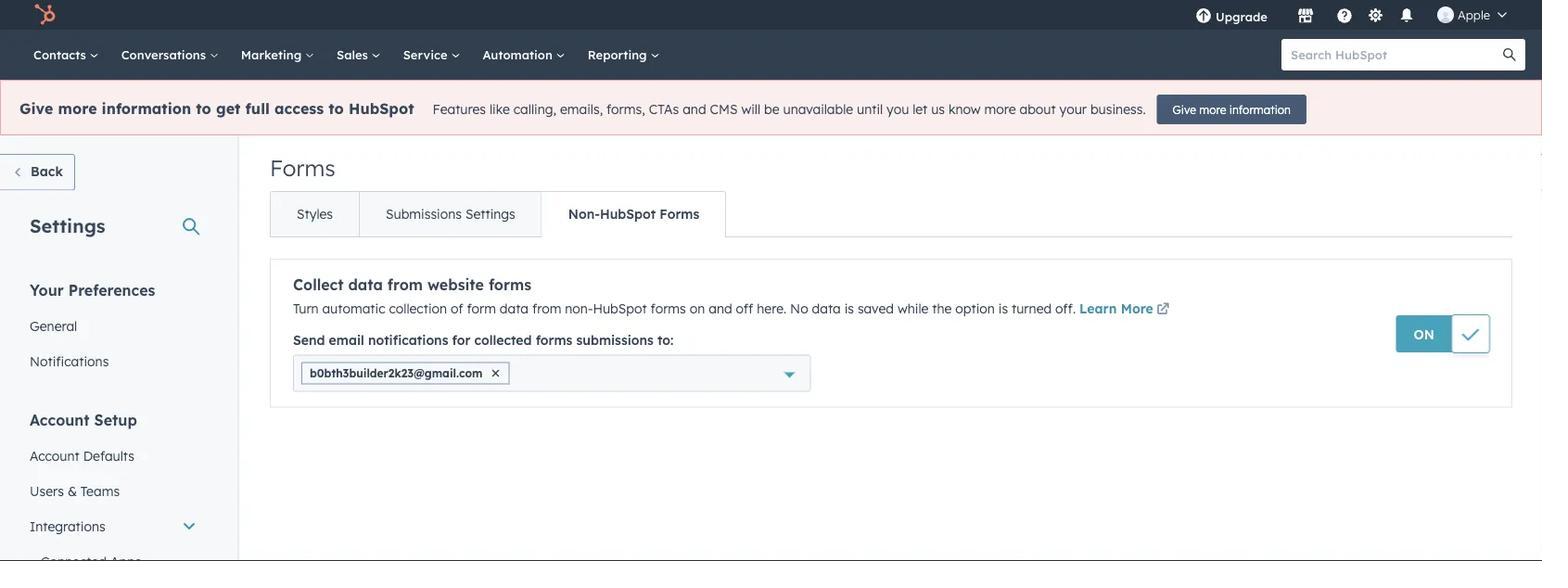 Task type: locate. For each thing, give the bounding box(es) containing it.
turned
[[1012, 301, 1052, 317]]

give right business.
[[1173, 103, 1197, 116]]

0 horizontal spatial and
[[683, 101, 707, 118]]

notifications button
[[1392, 0, 1423, 30]]

link opens in a new window image
[[1157, 304, 1170, 317]]

styles
[[297, 206, 333, 222]]

data up automatic on the left of page
[[348, 276, 383, 294]]

more
[[58, 99, 97, 118], [985, 101, 1016, 118], [1200, 103, 1227, 116]]

setup
[[94, 411, 137, 429]]

1 horizontal spatial forms
[[536, 332, 573, 348]]

upgrade image
[[1196, 8, 1213, 25]]

saved
[[858, 301, 894, 317]]

submissions settings link
[[359, 192, 542, 237]]

to right access
[[329, 99, 344, 118]]

give more information to get full access to hubspot
[[19, 99, 414, 118]]

2 account from the top
[[30, 448, 80, 464]]

option
[[956, 301, 995, 317]]

1 horizontal spatial give
[[1173, 103, 1197, 116]]

unavailable
[[784, 101, 854, 118]]

your
[[1060, 101, 1087, 118]]

from up the collection
[[388, 276, 423, 294]]

account defaults link
[[19, 438, 208, 474]]

0 vertical spatial forms
[[270, 154, 336, 182]]

account up users
[[30, 448, 80, 464]]

1 horizontal spatial from
[[532, 301, 562, 317]]

know
[[949, 101, 981, 118]]

forms
[[489, 276, 532, 294], [651, 301, 686, 317], [536, 332, 573, 348]]

marketplaces button
[[1287, 0, 1326, 30]]

to left get
[[196, 99, 211, 118]]

0 vertical spatial from
[[388, 276, 423, 294]]

1 account from the top
[[30, 411, 90, 429]]

hubspot
[[349, 99, 414, 118], [600, 206, 656, 222], [593, 301, 647, 317]]

account
[[30, 411, 90, 429], [30, 448, 80, 464]]

conversations
[[121, 47, 209, 62]]

0 horizontal spatial to
[[196, 99, 211, 118]]

notifications
[[30, 353, 109, 369]]

2 vertical spatial forms
[[536, 332, 573, 348]]

hubspot inside navigation
[[600, 206, 656, 222]]

reporting
[[588, 47, 651, 62]]

1 horizontal spatial and
[[709, 301, 733, 317]]

settings down back
[[30, 214, 105, 237]]

is left saved
[[845, 301, 854, 317]]

1 vertical spatial hubspot
[[600, 206, 656, 222]]

2 horizontal spatial more
[[1200, 103, 1227, 116]]

full
[[245, 99, 270, 118]]

preferences
[[68, 281, 155, 299]]

0 horizontal spatial settings
[[30, 214, 105, 237]]

marketing
[[241, 47, 305, 62]]

upgrade
[[1216, 9, 1268, 24]]

give down contacts
[[19, 99, 53, 118]]

features like calling, emails, forms, ctas and cms will be unavailable until you let us know more about your business.
[[433, 101, 1146, 118]]

website
[[428, 276, 484, 294]]

learn
[[1080, 301, 1117, 317]]

0 horizontal spatial give
[[19, 99, 53, 118]]

here.
[[757, 301, 787, 317]]

non-
[[565, 301, 593, 317]]

until
[[857, 101, 883, 118]]

teams
[[81, 483, 120, 499]]

0 horizontal spatial forms
[[270, 154, 336, 182]]

0 vertical spatial and
[[683, 101, 707, 118]]

menu
[[1183, 0, 1521, 30]]

data right form
[[500, 301, 529, 317]]

integrations button
[[19, 509, 208, 544]]

2 horizontal spatial data
[[812, 301, 841, 317]]

is
[[845, 301, 854, 317], [999, 301, 1009, 317]]

data
[[348, 276, 383, 294], [500, 301, 529, 317], [812, 301, 841, 317]]

give
[[19, 99, 53, 118], [1173, 103, 1197, 116]]

to
[[196, 99, 211, 118], [329, 99, 344, 118]]

settings link
[[1365, 5, 1388, 25]]

account up account defaults
[[30, 411, 90, 429]]

1 horizontal spatial to
[[329, 99, 344, 118]]

2 horizontal spatial forms
[[651, 301, 686, 317]]

information for give more information
[[1230, 103, 1291, 116]]

more
[[1121, 301, 1154, 317]]

forms up form
[[489, 276, 532, 294]]

hubspot image
[[33, 4, 56, 26]]

off.
[[1056, 301, 1076, 317]]

1 vertical spatial account
[[30, 448, 80, 464]]

1 vertical spatial forms
[[660, 206, 700, 222]]

learn more link
[[1080, 299, 1173, 321]]

settings
[[466, 206, 516, 222], [30, 214, 105, 237]]

0 horizontal spatial information
[[102, 99, 191, 118]]

and right on
[[709, 301, 733, 317]]

0 horizontal spatial forms
[[489, 276, 532, 294]]

and
[[683, 101, 707, 118], [709, 301, 733, 317]]

learn more
[[1080, 301, 1154, 317]]

account for account setup
[[30, 411, 90, 429]]

while
[[898, 301, 929, 317]]

1 horizontal spatial forms
[[660, 206, 700, 222]]

defaults
[[83, 448, 134, 464]]

from left non-
[[532, 301, 562, 317]]

send
[[293, 332, 325, 348]]

marketplaces image
[[1298, 8, 1315, 25]]

navigation
[[270, 191, 727, 238]]

0 horizontal spatial is
[[845, 301, 854, 317]]

non-hubspot forms
[[568, 206, 700, 222]]

is right option
[[999, 301, 1009, 317]]

submissions
[[577, 332, 654, 348]]

contacts
[[33, 47, 90, 62]]

0 vertical spatial hubspot
[[349, 99, 414, 118]]

service
[[403, 47, 451, 62]]

Send email notifications for collected forms submissions to: field
[[514, 355, 528, 392]]

data right no
[[812, 301, 841, 317]]

hubspot for non-
[[593, 301, 647, 317]]

settings image
[[1368, 8, 1385, 25]]

2 vertical spatial hubspot
[[593, 301, 647, 317]]

information for give more information to get full access to hubspot
[[102, 99, 191, 118]]

1 horizontal spatial settings
[[466, 206, 516, 222]]

and left cms
[[683, 101, 707, 118]]

more for give more information to get full access to hubspot
[[58, 99, 97, 118]]

1 horizontal spatial is
[[999, 301, 1009, 317]]

of
[[451, 301, 463, 317]]

account defaults
[[30, 448, 134, 464]]

&
[[68, 483, 77, 499]]

1 horizontal spatial information
[[1230, 103, 1291, 116]]

b0bth3builder2k23@gmail.com
[[310, 366, 483, 380]]

forms down non-
[[536, 332, 573, 348]]

access
[[275, 99, 324, 118]]

settings right "submissions"
[[466, 206, 516, 222]]

forms left on
[[651, 301, 686, 317]]

service link
[[392, 30, 472, 80]]

submissions
[[386, 206, 462, 222]]

1 vertical spatial from
[[532, 301, 562, 317]]

0 horizontal spatial more
[[58, 99, 97, 118]]

give for give more information
[[1173, 103, 1197, 116]]

1 vertical spatial and
[[709, 301, 733, 317]]

non-
[[568, 206, 600, 222]]

users
[[30, 483, 64, 499]]

0 vertical spatial account
[[30, 411, 90, 429]]

calling,
[[514, 101, 557, 118]]

forms
[[270, 154, 336, 182], [660, 206, 700, 222]]

from
[[388, 276, 423, 294], [532, 301, 562, 317]]



Task type: describe. For each thing, give the bounding box(es) containing it.
back link
[[0, 154, 75, 191]]

contacts link
[[22, 30, 110, 80]]

apple
[[1458, 7, 1491, 22]]

conversations link
[[110, 30, 230, 80]]

link opens in a new window image
[[1157, 299, 1170, 321]]

collect
[[293, 276, 344, 294]]

collection
[[389, 301, 447, 317]]

sales
[[337, 47, 372, 62]]

like
[[490, 101, 510, 118]]

notifications link
[[19, 344, 208, 379]]

navigation containing styles
[[270, 191, 727, 238]]

bob builder image
[[1438, 6, 1455, 23]]

us
[[932, 101, 945, 118]]

sales link
[[326, 30, 392, 80]]

ctas
[[649, 101, 679, 118]]

your preferences
[[30, 281, 155, 299]]

automatic
[[322, 301, 386, 317]]

2 to from the left
[[329, 99, 344, 118]]

0 horizontal spatial from
[[388, 276, 423, 294]]

no
[[791, 301, 809, 317]]

account setup element
[[19, 410, 208, 561]]

let
[[913, 101, 928, 118]]

0 vertical spatial forms
[[489, 276, 532, 294]]

1 vertical spatial forms
[[651, 301, 686, 317]]

notifications
[[368, 332, 449, 348]]

give more information link
[[1158, 95, 1307, 124]]

1 to from the left
[[196, 99, 211, 118]]

search image
[[1504, 48, 1517, 61]]

notifications image
[[1399, 8, 1416, 25]]

2 is from the left
[[999, 301, 1009, 317]]

forms inside navigation
[[660, 206, 700, 222]]

styles link
[[271, 192, 359, 237]]

collected
[[475, 332, 532, 348]]

you
[[887, 101, 910, 118]]

for
[[452, 332, 471, 348]]

features
[[433, 101, 486, 118]]

general link
[[19, 308, 208, 344]]

on
[[1414, 326, 1435, 342]]

turn
[[293, 301, 319, 317]]

more for give more information
[[1200, 103, 1227, 116]]

reporting link
[[577, 30, 671, 80]]

automation
[[483, 47, 556, 62]]

give for give more information to get full access to hubspot
[[19, 99, 53, 118]]

Search HubSpot search field
[[1282, 39, 1510, 71]]

0 horizontal spatial data
[[348, 276, 383, 294]]

close image
[[492, 370, 500, 377]]

cms
[[710, 101, 738, 118]]

will
[[742, 101, 761, 118]]

your preferences element
[[19, 280, 208, 379]]

submissions settings
[[386, 206, 516, 222]]

users & teams
[[30, 483, 120, 499]]

forms,
[[607, 101, 646, 118]]

be
[[765, 101, 780, 118]]

help image
[[1337, 8, 1354, 25]]

to:
[[658, 332, 674, 348]]

1 is from the left
[[845, 301, 854, 317]]

1 horizontal spatial more
[[985, 101, 1016, 118]]

account setup
[[30, 411, 137, 429]]

hubspot link
[[22, 4, 70, 26]]

account for account defaults
[[30, 448, 80, 464]]

settings inside navigation
[[466, 206, 516, 222]]

non-hubspot forms link
[[542, 192, 726, 237]]

about
[[1020, 101, 1056, 118]]

users & teams link
[[19, 474, 208, 509]]

your
[[30, 281, 64, 299]]

automation link
[[472, 30, 577, 80]]

send email notifications for collected forms submissions to:
[[293, 332, 674, 348]]

marketing link
[[230, 30, 326, 80]]

give more information
[[1173, 103, 1291, 116]]

search button
[[1495, 39, 1526, 71]]

form
[[467, 301, 496, 317]]

emails,
[[560, 101, 603, 118]]

apple button
[[1427, 0, 1519, 30]]

integrations
[[30, 518, 105, 534]]

turn automatic collection of form data from non-hubspot forms on and off here. no data is saved while the option is turned off.
[[293, 301, 1080, 317]]

off
[[736, 301, 754, 317]]

on
[[690, 301, 705, 317]]

business.
[[1091, 101, 1146, 118]]

help button
[[1330, 0, 1361, 30]]

general
[[30, 318, 77, 334]]

email
[[329, 332, 364, 348]]

back
[[31, 163, 63, 180]]

menu containing apple
[[1183, 0, 1521, 30]]

hubspot for to
[[349, 99, 414, 118]]

1 horizontal spatial data
[[500, 301, 529, 317]]

get
[[216, 99, 241, 118]]



Task type: vqa. For each thing, say whether or not it's contained in the screenshot.
forms
yes



